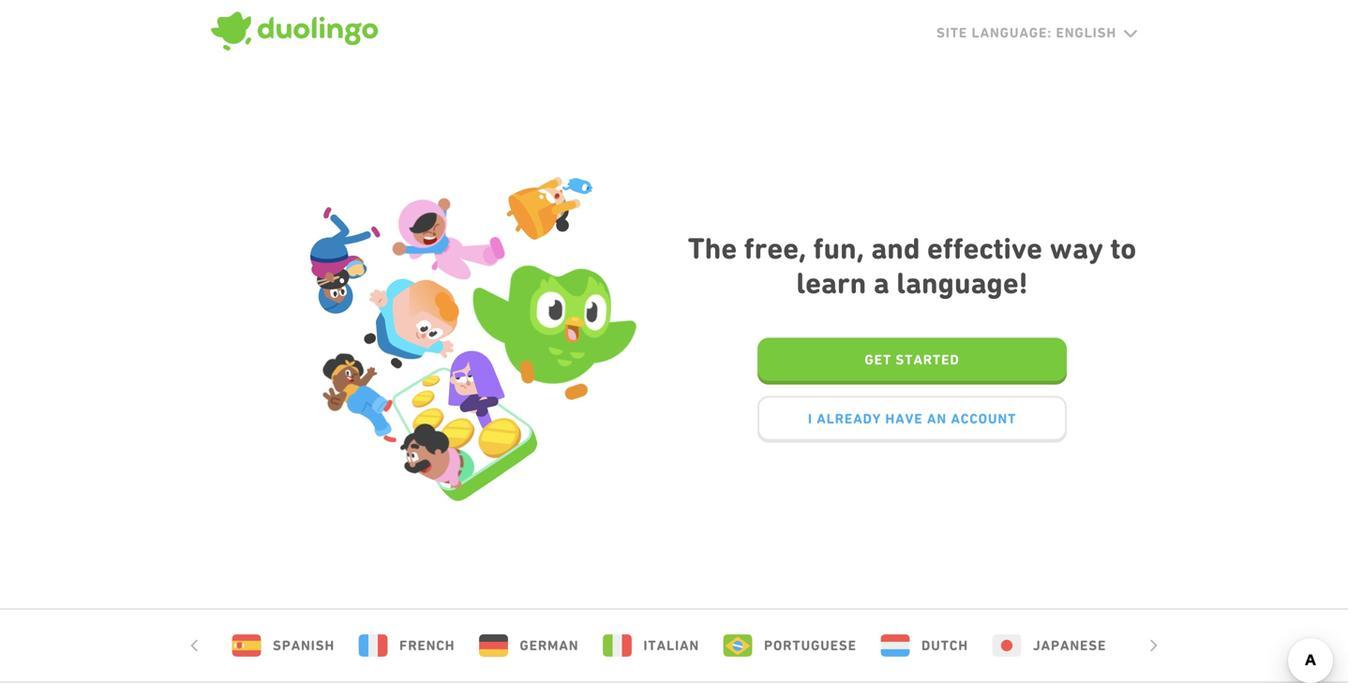 Task type: locate. For each thing, give the bounding box(es) containing it.
spanish link
[[230, 633, 335, 660]]

portuguese
[[764, 638, 857, 654]]

site language: english
[[937, 24, 1117, 41]]

already
[[817, 411, 882, 427]]

get started
[[865, 351, 960, 368]]

language!
[[897, 266, 1028, 301]]

i already have an account button
[[758, 396, 1067, 443]]

portuguese link
[[721, 633, 857, 660]]

spanish
[[273, 638, 335, 654]]

account
[[951, 411, 1017, 427]]

german
[[520, 638, 579, 654]]

and
[[871, 231, 920, 266]]

french
[[400, 638, 455, 654]]

site
[[937, 24, 968, 41]]

duolingo image
[[211, 11, 379, 51]]

italian
[[644, 638, 700, 654]]

dutch
[[922, 638, 969, 654]]

fun,
[[814, 231, 864, 266]]

an
[[927, 411, 947, 427]]

english
[[1056, 24, 1117, 41]]

language:
[[972, 24, 1052, 41]]



Task type: vqa. For each thing, say whether or not it's contained in the screenshot.
R related to a
no



Task type: describe. For each thing, give the bounding box(es) containing it.
japanese
[[1033, 638, 1107, 654]]

get started link
[[758, 338, 1067, 385]]

learn
[[796, 266, 867, 301]]

italian link
[[600, 633, 700, 660]]

i
[[808, 411, 813, 427]]

have
[[886, 411, 923, 427]]

a
[[874, 266, 890, 301]]

to
[[1111, 231, 1137, 266]]

effective
[[927, 231, 1043, 266]]

dutch link
[[879, 633, 969, 660]]

german link
[[477, 633, 579, 660]]

free,
[[744, 231, 807, 266]]

started
[[896, 351, 960, 368]]

way
[[1050, 231, 1104, 266]]

the free, fun, and effective way to learn a language!
[[688, 231, 1137, 301]]

the
[[688, 231, 737, 266]]

japanese link
[[990, 633, 1107, 660]]

i already have an account
[[808, 411, 1017, 427]]

get
[[865, 351, 892, 368]]

french link
[[356, 633, 455, 660]]



